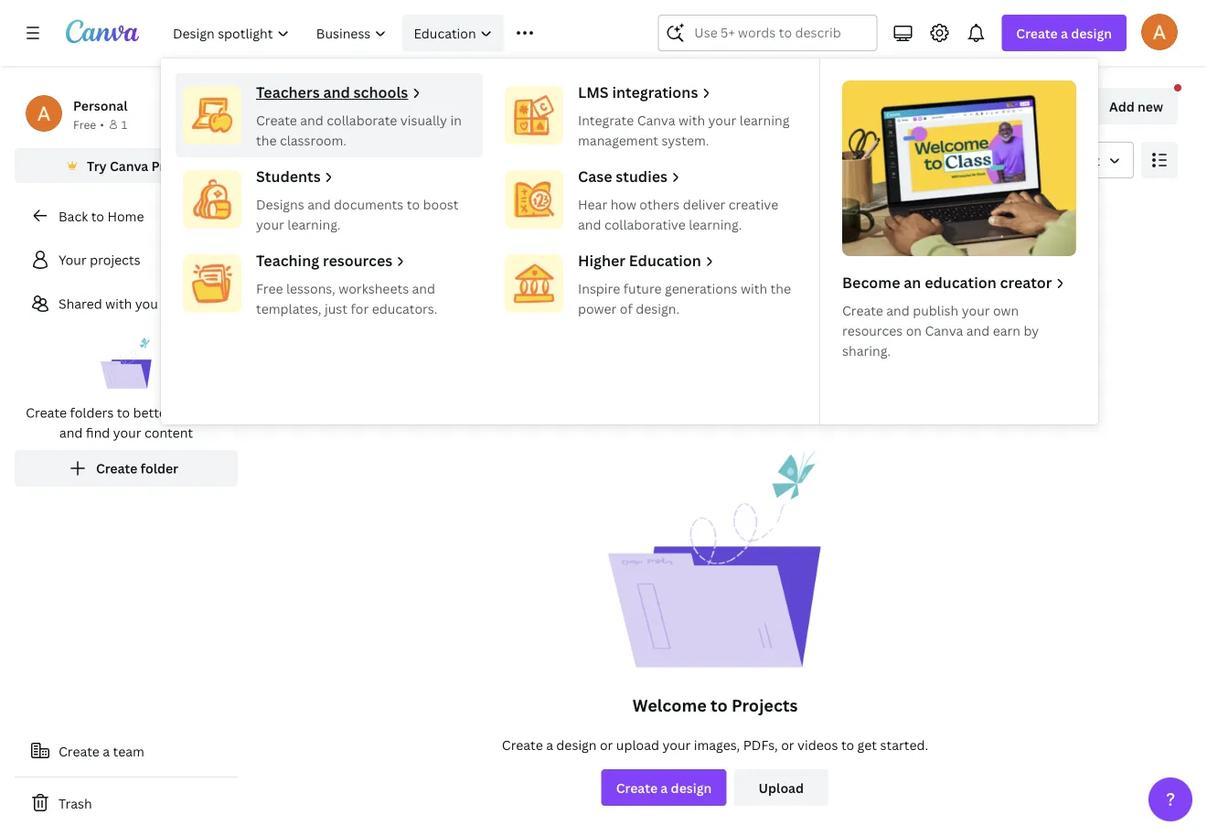 Task type: locate. For each thing, give the bounding box(es) containing it.
the inside create and collaborate visually in the classroom.
[[256, 131, 277, 149]]

2 vertical spatial design
[[671, 779, 712, 796]]

upload button
[[734, 769, 829, 806]]

1 horizontal spatial design
[[671, 779, 712, 796]]

0 horizontal spatial education
[[414, 24, 476, 42]]

documents
[[334, 195, 404, 213]]

canva inside create and publish your own resources on canva and earn by sharing.
[[925, 322, 963, 339]]

create a team button
[[15, 733, 238, 769]]

personal
[[73, 97, 128, 114]]

free inside free lessons, worksheets and templates, just for educators.
[[256, 279, 283, 297]]

higher
[[578, 251, 626, 270]]

design inside create a design button
[[671, 779, 712, 796]]

your inside designs and documents to boost your learning.
[[256, 215, 284, 233]]

the inside inspire future generations with the power of design.
[[771, 279, 791, 297]]

your right find
[[113, 424, 141, 441]]

create a design
[[1017, 24, 1112, 42], [616, 779, 712, 796]]

just
[[325, 300, 348, 317]]

resources inside create and publish your own resources on canva and earn by sharing.
[[842, 322, 903, 339]]

0 vertical spatial canva
[[637, 111, 676, 129]]

with up "system."
[[679, 111, 705, 129]]

to inside create folders to better organize and find your content
[[117, 404, 130, 421]]

lessons,
[[286, 279, 336, 297]]

or right pdfs,
[[781, 736, 795, 753]]

create inside create and publish your own resources on canva and earn by sharing.
[[842, 301, 883, 319]]

canva right try
[[110, 157, 148, 174]]

your projects link
[[15, 241, 238, 278]]

in
[[450, 111, 462, 129]]

upload
[[759, 779, 804, 796]]

create a design inside button
[[616, 779, 712, 796]]

learning.
[[287, 215, 341, 233], [689, 215, 742, 233]]

education inside menu
[[629, 251, 701, 270]]

canva down publish
[[925, 322, 963, 339]]

try canva pro button
[[15, 148, 238, 183]]

and right designs
[[308, 195, 331, 213]]

0 horizontal spatial create a design
[[616, 779, 712, 796]]

None search field
[[658, 15, 878, 51]]

try canva pro
[[87, 157, 173, 174]]

your left own
[[962, 301, 990, 319]]

creative
[[729, 195, 779, 213]]

1 vertical spatial resources
[[842, 322, 903, 339]]

design down create a design or upload your images, pdfs, or videos to get started.
[[671, 779, 712, 796]]

resources up sharing.
[[842, 322, 903, 339]]

the up students
[[256, 131, 277, 149]]

resources up starred
[[323, 251, 393, 270]]

own
[[993, 301, 1019, 319]]

1 horizontal spatial canva
[[637, 111, 676, 129]]

the
[[256, 131, 277, 149], [771, 279, 791, 297]]

learning. up teaching resources on the left
[[287, 215, 341, 233]]

design inside create a design dropdown button
[[1071, 24, 1112, 42]]

2 horizontal spatial design
[[1071, 24, 1112, 42]]

design.
[[636, 300, 680, 317]]

1
[[122, 117, 127, 132]]

upload
[[616, 736, 659, 753]]

1 vertical spatial projects
[[732, 694, 798, 716]]

future
[[624, 279, 662, 297]]

0 horizontal spatial canva
[[110, 157, 148, 174]]

2 or from the left
[[781, 736, 795, 753]]

free for free •
[[73, 117, 96, 132]]

free
[[73, 117, 96, 132], [256, 279, 283, 297]]

education up future
[[629, 251, 701, 270]]

with left you
[[105, 295, 132, 312]]

your projects
[[59, 251, 141, 268]]

a
[[1061, 24, 1068, 42], [546, 736, 553, 753], [103, 742, 110, 760], [661, 779, 668, 796]]

to
[[407, 195, 420, 213], [91, 207, 104, 225], [117, 404, 130, 421], [711, 694, 728, 716], [841, 736, 855, 753]]

better
[[133, 404, 172, 421]]

and up classroom.
[[300, 111, 324, 129]]

videos
[[798, 736, 838, 753]]

integrate
[[578, 111, 634, 129]]

1 or from the left
[[600, 736, 613, 753]]

shared
[[59, 295, 102, 312]]

collaborate
[[327, 111, 397, 129]]

back
[[59, 207, 88, 225]]

education up in
[[414, 24, 476, 42]]

sharing.
[[842, 342, 891, 359]]

shared with you link
[[15, 285, 238, 322]]

free up templates,
[[256, 279, 283, 297]]

1 vertical spatial education
[[629, 251, 701, 270]]

most relevant
[[1015, 151, 1100, 169]]

schools
[[354, 82, 408, 102]]

and
[[323, 82, 350, 102], [300, 111, 324, 129], [308, 195, 331, 213], [578, 215, 601, 233], [412, 279, 435, 297], [887, 301, 910, 319], [967, 322, 990, 339], [59, 424, 83, 441]]

studies
[[616, 166, 668, 186]]

canva for integrate
[[637, 111, 676, 129]]

with inside inspire future generations with the power of design.
[[741, 279, 768, 297]]

students
[[256, 166, 321, 186]]

create a design inside dropdown button
[[1017, 24, 1112, 42]]

of
[[620, 300, 633, 317]]

get
[[858, 736, 877, 753]]

1 horizontal spatial or
[[781, 736, 795, 753]]

1 vertical spatial the
[[771, 279, 791, 297]]

0 horizontal spatial projects
[[252, 87, 375, 127]]

and down hear
[[578, 215, 601, 233]]

canva inside button
[[110, 157, 148, 174]]

projects
[[252, 87, 375, 127], [732, 694, 798, 716]]

lms
[[578, 82, 609, 102]]

learning. down 'deliver'
[[689, 215, 742, 233]]

2 horizontal spatial with
[[741, 279, 768, 297]]

teaching
[[256, 251, 319, 270]]

canva
[[637, 111, 676, 129], [110, 157, 148, 174], [925, 322, 963, 339]]

collaborative
[[605, 215, 686, 233]]

1 vertical spatial create a design
[[616, 779, 712, 796]]

to left better on the left of the page
[[117, 404, 130, 421]]

2 vertical spatial canva
[[925, 322, 963, 339]]

2 learning. from the left
[[689, 215, 742, 233]]

to left get
[[841, 736, 855, 753]]

0 horizontal spatial free
[[73, 117, 96, 132]]

1 horizontal spatial free
[[256, 279, 283, 297]]

trash
[[59, 794, 92, 812]]

projects up pdfs,
[[732, 694, 798, 716]]

0 vertical spatial education
[[414, 24, 476, 42]]

educators.
[[372, 300, 438, 317]]

resources
[[323, 251, 393, 270], [842, 322, 903, 339]]

2 horizontal spatial canva
[[925, 322, 963, 339]]

with right generations
[[741, 279, 768, 297]]

create inside create a design dropdown button
[[1017, 24, 1058, 42]]

1 learning. from the left
[[287, 215, 341, 233]]

power
[[578, 300, 617, 317]]

design for create a design dropdown button
[[1071, 24, 1112, 42]]

templates,
[[256, 300, 322, 317]]

1 horizontal spatial learning.
[[689, 215, 742, 233]]

0 vertical spatial design
[[1071, 24, 1112, 42]]

images,
[[694, 736, 740, 753]]

1 horizontal spatial education
[[629, 251, 701, 270]]

to up images,
[[711, 694, 728, 716]]

deliver
[[683, 195, 726, 213]]

1 horizontal spatial with
[[679, 111, 705, 129]]

canva down integrations
[[637, 111, 676, 129]]

your
[[708, 111, 737, 129], [256, 215, 284, 233], [962, 301, 990, 319], [113, 424, 141, 441], [663, 736, 691, 753]]

relevant
[[1049, 151, 1100, 169]]

1 horizontal spatial projects
[[732, 694, 798, 716]]

on
[[906, 322, 922, 339]]

1 vertical spatial canva
[[110, 157, 148, 174]]

0 horizontal spatial or
[[600, 736, 613, 753]]

to left "boost"
[[407, 195, 420, 213]]

or
[[600, 736, 613, 753], [781, 736, 795, 753]]

0 vertical spatial create a design
[[1017, 24, 1112, 42]]

list
[[15, 241, 238, 487]]

design left apple lee icon
[[1071, 24, 1112, 42]]

1 vertical spatial free
[[256, 279, 283, 297]]

your inside create folders to better organize and find your content
[[113, 424, 141, 441]]

1 horizontal spatial the
[[771, 279, 791, 297]]

free left •
[[73, 117, 96, 132]]

create folders to better organize and find your content
[[26, 404, 227, 441]]

for
[[351, 300, 369, 317]]

and up educators.
[[412, 279, 435, 297]]

0 vertical spatial projects
[[252, 87, 375, 127]]

teaching resources
[[256, 251, 393, 270]]

0 vertical spatial the
[[256, 131, 277, 149]]

1 horizontal spatial resources
[[842, 322, 903, 339]]

your down designs
[[256, 215, 284, 233]]

free for free lessons, worksheets and templates, just for educators.
[[256, 279, 283, 297]]

0 horizontal spatial the
[[256, 131, 277, 149]]

your up "system."
[[708, 111, 737, 129]]

projects up classroom.
[[252, 87, 375, 127]]

0 horizontal spatial learning.
[[287, 215, 341, 233]]

your
[[59, 251, 87, 268]]

top level navigation element
[[161, 15, 1099, 424], [161, 15, 1099, 424]]

canva inside integrate canva with your learning management system.
[[637, 111, 676, 129]]

1 horizontal spatial create a design
[[1017, 24, 1112, 42]]

uploads
[[557, 276, 609, 293]]

education
[[414, 24, 476, 42], [629, 251, 701, 270]]

design left "upload"
[[556, 736, 597, 753]]

started.
[[880, 736, 929, 753]]

and left find
[[59, 424, 83, 441]]

or left "upload"
[[600, 736, 613, 753]]

and up collaborate
[[323, 82, 350, 102]]

the right generations
[[771, 279, 791, 297]]

create
[[1017, 24, 1058, 42], [256, 111, 297, 129], [842, 301, 883, 319], [26, 404, 67, 421], [96, 460, 137, 477], [502, 736, 543, 753], [59, 742, 100, 760], [616, 779, 658, 796]]

0 vertical spatial free
[[73, 117, 96, 132]]

0 horizontal spatial design
[[556, 736, 597, 753]]

0 horizontal spatial resources
[[323, 251, 393, 270]]



Task type: describe. For each thing, give the bounding box(es) containing it.
an
[[904, 273, 921, 292]]

and up on
[[887, 301, 910, 319]]

1 vertical spatial design
[[556, 736, 597, 753]]

Search search field
[[695, 16, 841, 50]]

create and collaborate visually in the classroom.
[[256, 111, 462, 149]]

content
[[144, 424, 193, 441]]

create folder
[[96, 460, 178, 477]]

visually
[[400, 111, 447, 129]]

education
[[925, 273, 997, 292]]

pro
[[151, 157, 173, 174]]

create inside create a design button
[[616, 779, 658, 796]]

creator
[[1000, 273, 1052, 292]]

create inside create a team button
[[59, 742, 100, 760]]

0 horizontal spatial with
[[105, 295, 132, 312]]

case studies
[[578, 166, 668, 186]]

organize
[[175, 404, 227, 421]]

starred
[[322, 276, 369, 293]]

to right back
[[91, 207, 104, 225]]

folders
[[70, 404, 114, 421]]

your right "upload"
[[663, 736, 691, 753]]

most
[[1015, 151, 1046, 169]]

free •
[[73, 117, 104, 132]]

pdfs,
[[743, 736, 778, 753]]

earn
[[993, 322, 1021, 339]]

add new button
[[1073, 88, 1178, 124]]

welcome
[[633, 694, 707, 716]]

education inside popup button
[[414, 24, 476, 42]]

and left earn
[[967, 322, 990, 339]]

others
[[640, 195, 680, 213]]

learning
[[740, 111, 790, 129]]

education menu
[[161, 59, 1099, 424]]

create a design button
[[1002, 15, 1127, 51]]

management
[[578, 131, 659, 149]]

create inside create and collaborate visually in the classroom.
[[256, 111, 297, 129]]

free lessons, worksheets and templates, just for educators.
[[256, 279, 438, 317]]

higher education
[[578, 251, 701, 270]]

inspire future generations with the power of design.
[[578, 279, 791, 317]]

create and publish your own resources on canva and earn by sharing.
[[842, 301, 1039, 359]]

hear
[[578, 195, 608, 213]]

system.
[[662, 131, 709, 149]]

and inside designs and documents to boost your learning.
[[308, 195, 331, 213]]

create inside create folder button
[[96, 460, 137, 477]]

create a design for create a design dropdown button
[[1017, 24, 1112, 42]]

integrate canva with your learning management system.
[[578, 111, 790, 149]]

worksheets
[[339, 279, 409, 297]]

create folder button
[[15, 450, 238, 487]]

add new
[[1110, 97, 1164, 115]]

and inside create and collaborate visually in the classroom.
[[300, 111, 324, 129]]

designs and documents to boost your learning.
[[256, 195, 459, 233]]

canva for try
[[110, 157, 148, 174]]

design for create a design button
[[671, 779, 712, 796]]

classroom.
[[280, 131, 347, 149]]

case
[[578, 166, 612, 186]]

•
[[100, 117, 104, 132]]

Sort by button
[[974, 142, 1134, 178]]

generations
[[665, 279, 738, 297]]

back to home
[[59, 207, 144, 225]]

projects
[[90, 251, 141, 268]]

starred link
[[252, 252, 473, 317]]

teachers
[[256, 82, 320, 102]]

your inside create and publish your own resources on canva and earn by sharing.
[[962, 301, 990, 319]]

learning. inside designs and documents to boost your learning.
[[287, 215, 341, 233]]

welcome to projects
[[633, 694, 798, 716]]

apple lee image
[[1142, 13, 1178, 50]]

back to home link
[[15, 198, 238, 234]]

boost
[[423, 195, 459, 213]]

try
[[87, 157, 107, 174]]

shared with you
[[59, 295, 158, 312]]

inspire
[[578, 279, 620, 297]]

create a design for create a design button
[[616, 779, 712, 796]]

how
[[611, 195, 637, 213]]

become an education creator
[[842, 273, 1052, 292]]

create a design button
[[602, 769, 727, 806]]

by
[[1024, 322, 1039, 339]]

publish
[[913, 301, 959, 319]]

trash link
[[15, 785, 238, 821]]

teachers and schools
[[256, 82, 408, 102]]

and inside create folders to better organize and find your content
[[59, 424, 83, 441]]

team
[[113, 742, 144, 760]]

to inside designs and documents to boost your learning.
[[407, 195, 420, 213]]

create a design or upload your images, pdfs, or videos to get started.
[[502, 736, 929, 753]]

designs
[[256, 195, 304, 213]]

and inside hear how others deliver creative and collaborative learning.
[[578, 215, 601, 233]]

0 vertical spatial resources
[[323, 251, 393, 270]]

hear how others deliver creative and collaborative learning.
[[578, 195, 779, 233]]

you
[[135, 295, 158, 312]]

list containing your projects
[[15, 241, 238, 487]]

create inside create folders to better organize and find your content
[[26, 404, 67, 421]]

your inside integrate canva with your learning management system.
[[708, 111, 737, 129]]

a inside dropdown button
[[1061, 24, 1068, 42]]

uploads link
[[488, 252, 708, 317]]

new
[[1138, 97, 1164, 115]]

find
[[86, 424, 110, 441]]

home
[[107, 207, 144, 225]]

integrations
[[612, 82, 698, 102]]

learning. inside hear how others deliver creative and collaborative learning.
[[689, 215, 742, 233]]

with inside integrate canva with your learning management system.
[[679, 111, 705, 129]]

create a team
[[59, 742, 144, 760]]

become
[[842, 273, 900, 292]]

add
[[1110, 97, 1135, 115]]

and inside free lessons, worksheets and templates, just for educators.
[[412, 279, 435, 297]]



Task type: vqa. For each thing, say whether or not it's contained in the screenshot.


